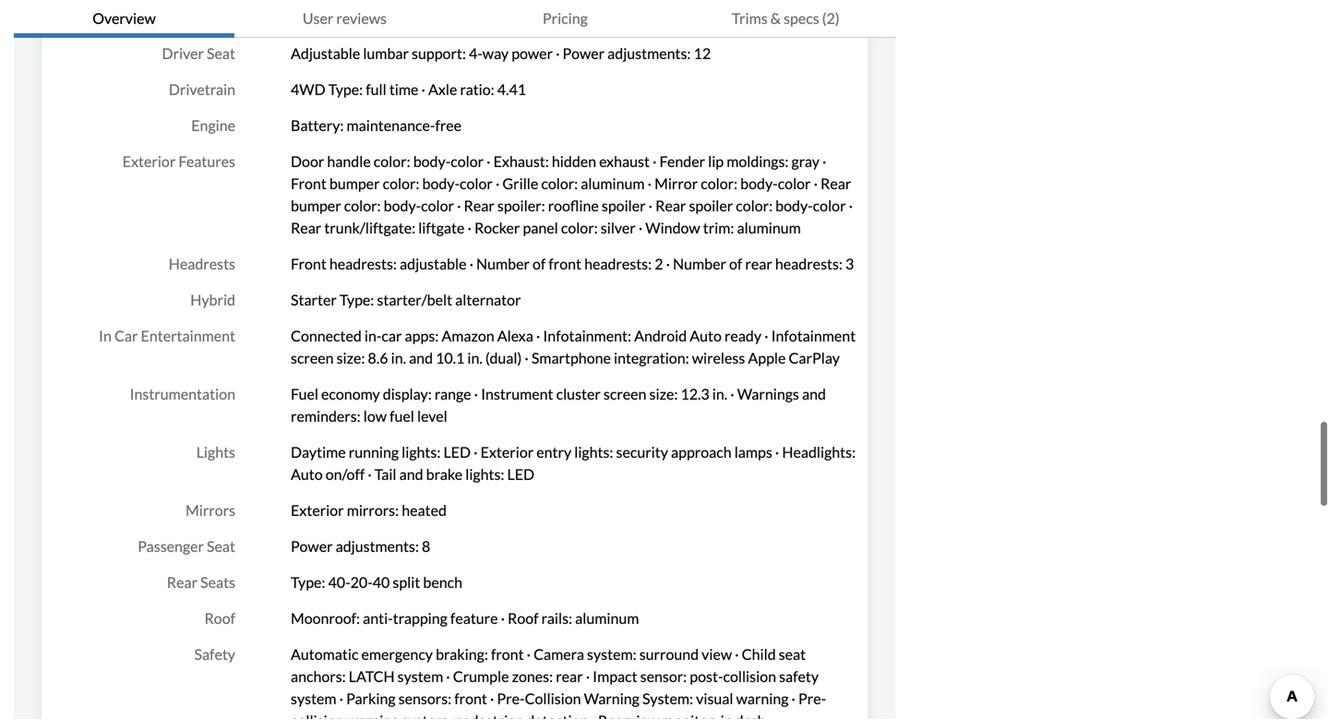 Task type: locate. For each thing, give the bounding box(es) containing it.
in
[[721, 712, 733, 719]]

collision down child
[[724, 668, 777, 686]]

aluminum right trim:
[[738, 219, 801, 237]]

4wd type: full time · axle ratio: 4.41
[[291, 80, 526, 98]]

0 horizontal spatial power
[[291, 538, 333, 556]]

0 vertical spatial seat
[[207, 44, 236, 62]]

0 horizontal spatial rear
[[556, 668, 583, 686]]

power down pricing tab
[[563, 44, 605, 62]]

of down panel
[[533, 255, 546, 273]]

and inside daytime running lights: led · exterior entry lights: security approach lamps · headlights: auto on/off · tail and brake lights: led
[[400, 466, 424, 484]]

0 horizontal spatial led
[[444, 443, 471, 461]]

mirrors:
[[347, 502, 399, 520]]

2
[[655, 255, 664, 273]]

starter/belt
[[377, 291, 453, 309]]

1 horizontal spatial screen
[[604, 385, 647, 403]]

trunk/liftgate:
[[324, 219, 416, 237]]

seat up 'seats'
[[207, 538, 236, 556]]

in. down the amazon
[[468, 349, 483, 367]]

and right tail
[[400, 466, 424, 484]]

power up 40-
[[291, 538, 333, 556]]

1 vertical spatial screen
[[604, 385, 647, 403]]

4.41
[[498, 80, 526, 98]]

adjustable lumbar support: 4-way power · power adjustments: 12
[[291, 44, 711, 62]]

monitor:
[[662, 712, 718, 719]]

exterior left entry
[[481, 443, 534, 461]]

surround
[[640, 646, 699, 664]]

user reviews
[[303, 9, 387, 27]]

auto up wireless
[[690, 327, 722, 345]]

1 vertical spatial size:
[[650, 385, 678, 403]]

0 vertical spatial bumper
[[330, 175, 380, 193]]

1 horizontal spatial auto
[[690, 327, 722, 345]]

1 vertical spatial rear
[[556, 668, 583, 686]]

lights: up brake
[[402, 443, 441, 461]]

front up zones: at left bottom
[[491, 646, 524, 664]]

headrests: down silver
[[585, 255, 652, 273]]

ratio:
[[460, 80, 495, 98]]

exterior inside daytime running lights: led · exterior entry lights: security approach lamps · headlights: auto on/off · tail and brake lights: led
[[481, 443, 534, 461]]

1 front from the top
[[291, 175, 327, 193]]

roof left rails:
[[508, 610, 539, 628]]

0 vertical spatial front
[[291, 175, 327, 193]]

1 horizontal spatial collision
[[724, 668, 777, 686]]

2 vertical spatial aluminum
[[576, 610, 640, 628]]

1 vertical spatial front
[[491, 646, 524, 664]]

approach
[[671, 443, 732, 461]]

1 vertical spatial bumper
[[291, 197, 341, 215]]

10.1
[[436, 349, 465, 367]]

0 horizontal spatial number
[[477, 255, 530, 273]]

battery: maintenance-free
[[291, 116, 462, 134]]

pre-
[[497, 690, 525, 708], [799, 690, 827, 708]]

0 vertical spatial exterior
[[123, 152, 176, 171]]

1 horizontal spatial rear
[[746, 255, 773, 273]]

roof down 'seats'
[[205, 610, 236, 628]]

1 horizontal spatial headrests:
[[585, 255, 652, 273]]

2 seat from the top
[[207, 538, 236, 556]]

size: left 8.6
[[337, 349, 365, 367]]

battery:
[[291, 116, 344, 134]]

heated
[[402, 502, 447, 520]]

spoiler up trim:
[[689, 197, 733, 215]]

1 vertical spatial power
[[291, 538, 333, 556]]

auto inside daytime running lights: led · exterior entry lights: security approach lamps · headlights: auto on/off · tail and brake lights: led
[[291, 466, 323, 484]]

and down carplay
[[803, 385, 827, 403]]

0 horizontal spatial collision
[[291, 712, 344, 719]]

crumple
[[453, 668, 509, 686]]

power
[[512, 44, 553, 62]]

0 horizontal spatial size:
[[337, 349, 365, 367]]

2 horizontal spatial exterior
[[481, 443, 534, 461]]

1 horizontal spatial adjustments:
[[608, 44, 691, 62]]

rear up ready
[[746, 255, 773, 273]]

size: inside fuel economy display: range · instrument cluster screen size: 12.3 in. · warnings and reminders: low fuel level
[[650, 385, 678, 403]]

bumper
[[330, 175, 380, 193], [291, 197, 341, 215]]

parking
[[346, 690, 396, 708]]

0 vertical spatial adjustments:
[[608, 44, 691, 62]]

0 vertical spatial and
[[409, 349, 433, 367]]

1 vertical spatial adjustments:
[[336, 538, 419, 556]]

range
[[435, 385, 472, 403]]

(2)
[[823, 9, 840, 27]]

1 pre- from the left
[[497, 690, 525, 708]]

3 headrests: from the left
[[776, 255, 843, 273]]

type: left full
[[329, 80, 363, 98]]

0 vertical spatial power
[[563, 44, 605, 62]]

adjustments: left the 12
[[608, 44, 691, 62]]

0 horizontal spatial spoiler
[[602, 197, 646, 215]]

0 vertical spatial system
[[398, 668, 444, 686]]

0 horizontal spatial front
[[455, 690, 488, 708]]

2 headrests: from the left
[[585, 255, 652, 273]]

and for daytime running lights: led · exterior entry lights: security approach lamps · headlights: auto on/off · tail and brake lights: led
[[400, 466, 424, 484]]

1 vertical spatial led
[[508, 466, 535, 484]]

exterior
[[123, 152, 176, 171], [481, 443, 534, 461], [291, 502, 344, 520]]

bumper down door
[[291, 197, 341, 215]]

front headrests: adjustable · number of front headrests: 2 · number of rear headrests: 3
[[291, 255, 855, 273]]

1 number from the left
[[477, 255, 530, 273]]

auto inside connected in-car apps: amazon alexa · infotainment: android auto ready · infotainment screen size: 8.6 in. and 10.1 in. (dual) · smartphone integration: wireless apple carplay
[[690, 327, 722, 345]]

2 vertical spatial exterior
[[291, 502, 344, 520]]

overview
[[93, 9, 156, 27]]

system down anchors:
[[291, 690, 337, 708]]

1 horizontal spatial pre-
[[799, 690, 827, 708]]

0 vertical spatial system:
[[587, 646, 637, 664]]

infotainment:
[[543, 327, 632, 345]]

specs
[[784, 9, 820, 27]]

0 horizontal spatial pre-
[[497, 690, 525, 708]]

of down trim:
[[730, 255, 743, 273]]

number down rocker
[[477, 255, 530, 273]]

exterior for exterior mirrors: heated
[[291, 502, 344, 520]]

size:
[[337, 349, 365, 367], [650, 385, 678, 403]]

automatic
[[291, 646, 359, 664]]

1 vertical spatial system:
[[402, 712, 452, 719]]

led up brake
[[444, 443, 471, 461]]

1 horizontal spatial system
[[398, 668, 444, 686]]

number
[[477, 255, 530, 273], [673, 255, 727, 273]]

warning down parking
[[347, 712, 399, 719]]

fuel economy display: range · instrument cluster screen size: 12.3 in. · warnings and reminders: low fuel level
[[291, 385, 827, 425]]

1 seat from the top
[[207, 44, 236, 62]]

0 vertical spatial screen
[[291, 349, 334, 367]]

1 vertical spatial and
[[803, 385, 827, 403]]

spoiler up silver
[[602, 197, 646, 215]]

tab list containing overview
[[14, 0, 897, 38]]

front down panel
[[549, 255, 582, 273]]

0 vertical spatial front
[[549, 255, 582, 273]]

type: for full
[[329, 80, 363, 98]]

automatic emergency braking: front · camera system: surround view · child seat anchors: latch system · crumple zones: rear · impact sensor: post-collision safety system · parking sensors: front · pre-collision warning system: visual warning · pre- collision warning system: pedestrian detection · rearview monitor: in dash
[[291, 646, 827, 719]]

bench
[[423, 574, 463, 592]]

warning
[[584, 690, 640, 708]]

size: left 12.3
[[650, 385, 678, 403]]

screen down the connected
[[291, 349, 334, 367]]

0 horizontal spatial headrests:
[[330, 255, 397, 273]]

and for connected in-car apps: amazon alexa · infotainment: android auto ready · infotainment screen size: 8.6 in. and 10.1 in. (dual) · smartphone integration: wireless apple carplay
[[409, 349, 433, 367]]

0 horizontal spatial auto
[[291, 466, 323, 484]]

1 horizontal spatial spoiler
[[689, 197, 733, 215]]

1 horizontal spatial power
[[563, 44, 605, 62]]

1 vertical spatial type:
[[340, 291, 374, 309]]

1 spoiler from the left
[[602, 197, 646, 215]]

front up starter
[[291, 255, 327, 273]]

safety
[[194, 646, 236, 664]]

1 of from the left
[[533, 255, 546, 273]]

and down 'apps:' on the left of the page
[[409, 349, 433, 367]]

(dual)
[[486, 349, 522, 367]]

0 vertical spatial rear
[[746, 255, 773, 273]]

2 vertical spatial front
[[455, 690, 488, 708]]

fender
[[660, 152, 706, 171]]

1 horizontal spatial led
[[508, 466, 535, 484]]

0 horizontal spatial of
[[533, 255, 546, 273]]

2 spoiler from the left
[[689, 197, 733, 215]]

body- down free
[[414, 152, 451, 171]]

2 vertical spatial type:
[[291, 574, 326, 592]]

1 horizontal spatial of
[[730, 255, 743, 273]]

1 roof from the left
[[205, 610, 236, 628]]

and inside connected in-car apps: amazon alexa · infotainment: android auto ready · infotainment screen size: 8.6 in. and 10.1 in. (dual) · smartphone integration: wireless apple carplay
[[409, 349, 433, 367]]

0 vertical spatial size:
[[337, 349, 365, 367]]

in. right 12.3
[[713, 385, 728, 403]]

adjustments: up type: 40-20-40 split bench
[[336, 538, 419, 556]]

1 horizontal spatial system:
[[587, 646, 637, 664]]

grille
[[503, 175, 539, 193]]

roof
[[205, 610, 236, 628], [508, 610, 539, 628]]

door
[[291, 152, 324, 171]]

fuel
[[390, 407, 415, 425]]

roofline
[[548, 197, 599, 215]]

aluminum right rails:
[[576, 610, 640, 628]]

pre- down safety
[[799, 690, 827, 708]]

0 horizontal spatial screen
[[291, 349, 334, 367]]

in. right 8.6
[[391, 349, 406, 367]]

1 horizontal spatial size:
[[650, 385, 678, 403]]

seat
[[207, 44, 236, 62], [207, 538, 236, 556]]

2 pre- from the left
[[799, 690, 827, 708]]

lights: right brake
[[466, 466, 505, 484]]

warning up dash
[[737, 690, 789, 708]]

type: left 40-
[[291, 574, 326, 592]]

1 horizontal spatial exterior
[[291, 502, 344, 520]]

front
[[291, 175, 327, 193], [291, 255, 327, 273]]

reminders:
[[291, 407, 361, 425]]

1 vertical spatial warning
[[347, 712, 399, 719]]

seat right driver
[[207, 44, 236, 62]]

0 vertical spatial auto
[[690, 327, 722, 345]]

1 vertical spatial auto
[[291, 466, 323, 484]]

lights: right entry
[[575, 443, 614, 461]]

led right brake
[[508, 466, 535, 484]]

car
[[382, 327, 402, 345]]

type: for starter/belt
[[340, 291, 374, 309]]

exterior left 'features'
[[123, 152, 176, 171]]

auto down daytime
[[291, 466, 323, 484]]

split
[[393, 574, 421, 592]]

0 vertical spatial warning
[[737, 690, 789, 708]]

amazon
[[442, 327, 495, 345]]

passenger seat
[[138, 538, 236, 556]]

0 horizontal spatial system:
[[402, 712, 452, 719]]

rear
[[746, 255, 773, 273], [556, 668, 583, 686]]

zones:
[[512, 668, 553, 686]]

wireless
[[692, 349, 746, 367]]

exterior down the on/off
[[291, 502, 344, 520]]

1 headrests: from the left
[[330, 255, 397, 273]]

0 vertical spatial type:
[[329, 80, 363, 98]]

screen down integration:
[[604, 385, 647, 403]]

0 horizontal spatial exterior
[[123, 152, 176, 171]]

system: up impact
[[587, 646, 637, 664]]

2 horizontal spatial in.
[[713, 385, 728, 403]]

1 vertical spatial front
[[291, 255, 327, 273]]

number down trim:
[[673, 255, 727, 273]]

system up sensors:
[[398, 668, 444, 686]]

rear
[[821, 175, 852, 193], [464, 197, 495, 215], [656, 197, 687, 215], [291, 219, 322, 237], [167, 574, 198, 592]]

seat for passenger seat
[[207, 538, 236, 556]]

time
[[390, 80, 419, 98]]

front down door
[[291, 175, 327, 193]]

warning
[[737, 690, 789, 708], [347, 712, 399, 719]]

and inside fuel economy display: range · instrument cluster screen size: 12.3 in. · warnings and reminders: low fuel level
[[803, 385, 827, 403]]

child
[[742, 646, 776, 664]]

drivetrain
[[169, 80, 236, 98]]

0 horizontal spatial roof
[[205, 610, 236, 628]]

starter
[[291, 291, 337, 309]]

2 horizontal spatial headrests:
[[776, 255, 843, 273]]

rear inside automatic emergency braking: front · camera system: surround view · child seat anchors: latch system · crumple zones: rear · impact sensor: post-collision safety system · parking sensors: front · pre-collision warning system: visual warning · pre- collision warning system: pedestrian detection · rearview monitor: in dash
[[556, 668, 583, 686]]

silver
[[601, 219, 636, 237]]

rear down camera
[[556, 668, 583, 686]]

moldings:
[[727, 152, 789, 171]]

4wd
[[291, 80, 326, 98]]

user reviews tab
[[235, 0, 455, 38]]

0 horizontal spatial adjustments:
[[336, 538, 419, 556]]

security
[[617, 443, 669, 461]]

lights:
[[402, 443, 441, 461], [575, 443, 614, 461], [466, 466, 505, 484]]

tab list
[[14, 0, 897, 38]]

2 vertical spatial and
[[400, 466, 424, 484]]

1 vertical spatial seat
[[207, 538, 236, 556]]

economy
[[321, 385, 380, 403]]

overview tab
[[14, 0, 235, 38]]

hidden
[[552, 152, 597, 171]]

0 vertical spatial led
[[444, 443, 471, 461]]

axle
[[428, 80, 458, 98]]

0 vertical spatial collision
[[724, 668, 777, 686]]

1 horizontal spatial number
[[673, 255, 727, 273]]

headlights:
[[783, 443, 856, 461]]

aluminum down exhaust
[[581, 175, 645, 193]]

type: up in-
[[340, 291, 374, 309]]

2 roof from the left
[[508, 610, 539, 628]]

0 horizontal spatial warning
[[347, 712, 399, 719]]

led
[[444, 443, 471, 461], [508, 466, 535, 484]]

headrests: left 3
[[776, 255, 843, 273]]

rearview
[[598, 712, 660, 719]]

bumper down handle in the left top of the page
[[330, 175, 380, 193]]

0 horizontal spatial system
[[291, 690, 337, 708]]

impact
[[593, 668, 638, 686]]

system: down sensors:
[[402, 712, 452, 719]]

1 horizontal spatial roof
[[508, 610, 539, 628]]

pre- up pedestrian
[[497, 690, 525, 708]]

headrests: down trunk/liftgate:
[[330, 255, 397, 273]]

collision down anchors:
[[291, 712, 344, 719]]

·
[[556, 44, 560, 62], [422, 80, 426, 98], [487, 152, 491, 171], [653, 152, 657, 171], [823, 152, 827, 171], [496, 175, 500, 193], [648, 175, 652, 193], [814, 175, 818, 193], [457, 197, 461, 215], [649, 197, 653, 215], [849, 197, 853, 215], [468, 219, 472, 237], [639, 219, 643, 237], [470, 255, 474, 273], [666, 255, 670, 273], [537, 327, 541, 345], [765, 327, 769, 345], [525, 349, 529, 367], [474, 385, 478, 403], [731, 385, 735, 403], [474, 443, 478, 461], [776, 443, 780, 461], [368, 466, 372, 484], [501, 610, 505, 628], [527, 646, 531, 664], [735, 646, 739, 664], [446, 668, 450, 686], [586, 668, 590, 686], [340, 690, 344, 708], [490, 690, 494, 708], [792, 690, 796, 708], [591, 712, 596, 719]]

1 vertical spatial exterior
[[481, 443, 534, 461]]

front down crumple
[[455, 690, 488, 708]]



Task type: describe. For each thing, give the bounding box(es) containing it.
adjustable
[[291, 44, 360, 62]]

daytime
[[291, 443, 346, 461]]

free
[[435, 116, 462, 134]]

0 horizontal spatial in.
[[391, 349, 406, 367]]

system:
[[643, 690, 694, 708]]

1 vertical spatial aluminum
[[738, 219, 801, 237]]

alexa
[[498, 327, 534, 345]]

running
[[349, 443, 399, 461]]

2 horizontal spatial front
[[549, 255, 582, 273]]

&
[[771, 9, 781, 27]]

rear up window at the top of the page
[[656, 197, 687, 215]]

fuel
[[291, 385, 319, 403]]

2 horizontal spatial lights:
[[575, 443, 614, 461]]

pricing tab
[[455, 0, 676, 38]]

pricing
[[543, 9, 588, 27]]

mirrors
[[186, 502, 236, 520]]

rocker
[[475, 219, 520, 237]]

body- down the gray
[[776, 197, 813, 215]]

trims & specs (2) tab
[[676, 0, 897, 38]]

trims
[[732, 9, 768, 27]]

1 horizontal spatial in.
[[468, 349, 483, 367]]

12.3
[[681, 385, 710, 403]]

latch
[[349, 668, 395, 686]]

exhaust
[[600, 152, 650, 171]]

in. inside fuel economy display: range · instrument cluster screen size: 12.3 in. · warnings and reminders: low fuel level
[[713, 385, 728, 403]]

lip
[[709, 152, 724, 171]]

driver
[[162, 44, 204, 62]]

exterior features
[[123, 152, 236, 171]]

1 horizontal spatial lights:
[[466, 466, 505, 484]]

maintenance-
[[347, 116, 435, 134]]

post-
[[690, 668, 724, 686]]

carplay
[[789, 349, 840, 367]]

lights
[[196, 443, 236, 461]]

gray
[[792, 152, 820, 171]]

braking:
[[436, 646, 488, 664]]

brake
[[426, 466, 463, 484]]

20-
[[351, 574, 373, 592]]

12
[[694, 44, 711, 62]]

panel
[[523, 219, 559, 237]]

warnings
[[738, 385, 800, 403]]

rear up rocker
[[464, 197, 495, 215]]

entertainment
[[141, 327, 236, 345]]

sensor:
[[641, 668, 687, 686]]

rails:
[[542, 610, 573, 628]]

moonroof: anti-trapping feature · roof rails: aluminum
[[291, 610, 640, 628]]

hybrid
[[191, 291, 236, 309]]

seat for driver seat
[[207, 44, 236, 62]]

engine
[[191, 116, 236, 134]]

8.6
[[368, 349, 388, 367]]

size: inside connected in-car apps: amazon alexa · infotainment: android auto ready · infotainment screen size: 8.6 in. and 10.1 in. (dual) · smartphone integration: wireless apple carplay
[[337, 349, 365, 367]]

instrumentation
[[130, 385, 236, 403]]

2 number from the left
[[673, 255, 727, 273]]

1 vertical spatial collision
[[291, 712, 344, 719]]

integration:
[[614, 349, 690, 367]]

dash
[[736, 712, 766, 719]]

user
[[303, 9, 334, 27]]

screen inside fuel economy display: range · instrument cluster screen size: 12.3 in. · warnings and reminders: low fuel level
[[604, 385, 647, 403]]

3
[[846, 255, 855, 273]]

body- up trunk/liftgate:
[[384, 197, 421, 215]]

lumbar
[[363, 44, 409, 62]]

rear left 'seats'
[[167, 574, 198, 592]]

instrument
[[481, 385, 554, 403]]

starter type: starter/belt alternator
[[291, 291, 521, 309]]

collision
[[525, 690, 581, 708]]

type: 40-20-40 split bench
[[291, 574, 463, 592]]

connected
[[291, 327, 362, 345]]

reviews
[[337, 9, 387, 27]]

adjustable
[[400, 255, 467, 273]]

1 horizontal spatial warning
[[737, 690, 789, 708]]

low
[[364, 407, 387, 425]]

1 vertical spatial system
[[291, 690, 337, 708]]

4-
[[469, 44, 483, 62]]

rear seats
[[167, 574, 236, 592]]

way
[[483, 44, 509, 62]]

rear up 3
[[821, 175, 852, 193]]

40-
[[328, 574, 351, 592]]

ready
[[725, 327, 762, 345]]

8
[[422, 538, 431, 556]]

detection
[[527, 712, 589, 719]]

exhaust:
[[494, 152, 549, 171]]

0 vertical spatial aluminum
[[581, 175, 645, 193]]

2 front from the top
[[291, 255, 327, 273]]

alternator
[[455, 291, 521, 309]]

0 horizontal spatial lights:
[[402, 443, 441, 461]]

exterior for exterior features
[[123, 152, 176, 171]]

2 of from the left
[[730, 255, 743, 273]]

lamps
[[735, 443, 773, 461]]

pedestrian
[[455, 712, 524, 719]]

1 horizontal spatial front
[[491, 646, 524, 664]]

screen inside connected in-car apps: amazon alexa · infotainment: android auto ready · infotainment screen size: 8.6 in. and 10.1 in. (dual) · smartphone integration: wireless apple carplay
[[291, 349, 334, 367]]

headrests
[[169, 255, 236, 273]]

connected in-car apps: amazon alexa · infotainment: android auto ready · infotainment screen size: 8.6 in. and 10.1 in. (dual) · smartphone integration: wireless apple carplay
[[291, 327, 856, 367]]

body- down moldings:
[[741, 175, 778, 193]]

infotainment
[[772, 327, 856, 345]]

trim:
[[704, 219, 735, 237]]

view
[[702, 646, 733, 664]]

feature
[[451, 610, 498, 628]]

apple
[[748, 349, 786, 367]]

front inside door handle color: body-color · exhaust: hidden exhaust · fender lip moldings: gray · front bumper color: body-color · grille color: aluminum · mirror color: body-color · rear bumper color: body-color · rear spoiler: roofline spoiler · rear spoiler color: body-color · rear trunk/liftgate: liftgate · rocker panel color: silver · window trim: aluminum
[[291, 175, 327, 193]]

power adjustments: 8
[[291, 538, 431, 556]]

on/off
[[326, 466, 365, 484]]

window
[[646, 219, 701, 237]]

level
[[417, 407, 448, 425]]

40
[[373, 574, 390, 592]]

entry
[[537, 443, 572, 461]]

body- up liftgate
[[423, 175, 460, 193]]

full
[[366, 80, 387, 98]]

handle
[[327, 152, 371, 171]]

rear left trunk/liftgate:
[[291, 219, 322, 237]]

cluster
[[557, 385, 601, 403]]

android
[[635, 327, 687, 345]]

door handle color: body-color · exhaust: hidden exhaust · fender lip moldings: gray · front bumper color: body-color · grille color: aluminum · mirror color: body-color · rear bumper color: body-color · rear spoiler: roofline spoiler · rear spoiler color: body-color · rear trunk/liftgate: liftgate · rocker panel color: silver · window trim: aluminum
[[291, 152, 853, 237]]



Task type: vqa. For each thing, say whether or not it's contained in the screenshot.


